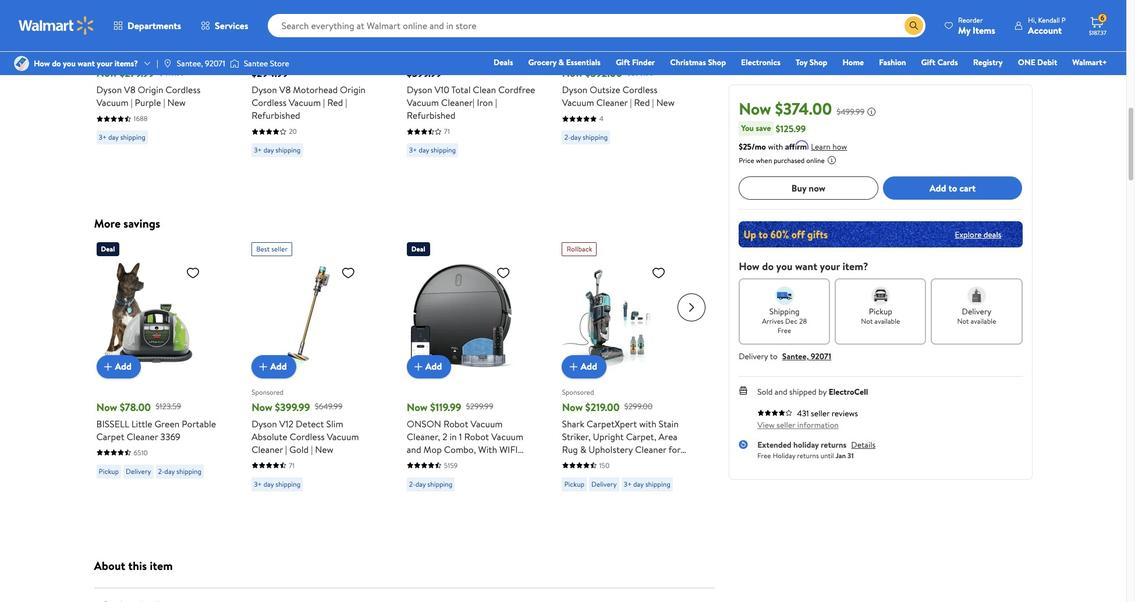 Task type: describe. For each thing, give the bounding box(es) containing it.
hi, kendall p account
[[1028, 15, 1066, 36]]

upright
[[593, 430, 624, 443]]

electronics link
[[736, 56, 786, 69]]

0 vertical spatial and
[[775, 386, 788, 398]]

shampooer,
[[562, 494, 610, 507]]

1 vertical spatial stain
[[645, 456, 665, 468]]

learn
[[811, 141, 831, 153]]

onson
[[407, 417, 441, 430]]

hair,
[[488, 456, 507, 468]]

shipping down the "3369" on the left
[[176, 466, 202, 476]]

shipped
[[790, 386, 817, 398]]

add up store
[[270, 26, 287, 39]]

services
[[215, 19, 248, 32]]

1 horizontal spatial returns
[[821, 439, 847, 451]]

save
[[756, 122, 771, 134]]

search icon image
[[910, 21, 919, 30]]

in inside now $119.99 $299.99 onson robot vacuum cleaner, 2 in 1 robot vacuum and mop combo, with wifi connection for pet hair, hard floor
[[450, 430, 457, 443]]

items
[[973, 24, 996, 36]]

one
[[1018, 56, 1036, 68]]

2-day shipping for now $119.99
[[409, 479, 453, 489]]

carpet inside the "sponsored now $219.00 $299.00 shark carpetxpert with stain striker, upright carpet, area rug & upholstery cleaner for pets, built-in spot & stain eliminator, deep cleaning & tough stain removal, carpet shampooer, navy, ex200"
[[650, 481, 678, 494]]

holiday
[[794, 439, 819, 451]]

dyson inside $294.99 dyson v8 motorhead origin cordless vacuum | red | refurbished
[[252, 83, 277, 96]]

want for item?
[[795, 259, 818, 274]]

 image for santee store
[[230, 58, 239, 69]]

pet
[[472, 456, 486, 468]]

navy,
[[612, 494, 635, 507]]

1 vertical spatial 92071
[[811, 351, 832, 362]]

& right grocery
[[559, 56, 564, 68]]

shop for toy shop
[[810, 56, 828, 68]]

slim
[[326, 417, 343, 430]]

tough
[[562, 481, 586, 494]]

Search search field
[[268, 14, 926, 37]]

wifi
[[500, 443, 518, 456]]

0 horizontal spatial 92071
[[205, 58, 225, 69]]

this
[[128, 558, 147, 573]]

sponsored for $219.00
[[562, 387, 594, 397]]

add up $119.99
[[426, 360, 442, 373]]

add up $219.00
[[581, 360, 597, 373]]

for
[[456, 456, 470, 468]]

onson robot vacuum cleaner, 2 in 1 robot vacuum and mop combo, with wifi connection for pet hair, hard floor image
[[407, 261, 515, 369]]

deal for now $119.99
[[412, 244, 425, 254]]

vacuum inside now $279.99 $419.99 dyson v8 origin  cordless vacuum | purple | new
[[96, 96, 129, 109]]

services button
[[191, 12, 258, 40]]

product group containing $399.99
[[407, 0, 537, 162]]

now $392.00 $599.99 dyson outsize cordless vacuum cleaner | red | new
[[562, 66, 675, 109]]

now for now $119.99 $299.99 onson robot vacuum cleaner, 2 in 1 robot vacuum and mop combo, with wifi connection for pet hair, hard floor
[[407, 400, 428, 414]]

new inside 'sponsored now $399.99 $649.99 dyson v12 detect slim absolute cordless vacuum cleaner | gold | new'
[[315, 443, 334, 456]]

origin inside $294.99 dyson v8 motorhead origin cordless vacuum | red | refurbished
[[340, 83, 366, 96]]

deals
[[494, 56, 513, 68]]

vacuum inside 'sponsored now $399.99 $649.99 dyson v12 detect slim absolute cordless vacuum cleaner | gold | new'
[[327, 430, 359, 443]]

details button
[[852, 439, 876, 451]]

store
[[270, 58, 289, 69]]

3+ for now
[[99, 132, 107, 142]]

gift for gift cards
[[922, 56, 936, 68]]

sold and shipped by electrocell
[[758, 386, 868, 398]]

3+ day shipping down gold at the left bottom of the page
[[254, 479, 301, 489]]

cordless inside now $279.99 $419.99 dyson v8 origin  cordless vacuum | purple | new
[[166, 83, 201, 96]]

santee store
[[244, 58, 289, 69]]

you for how do you want your items?
[[63, 58, 76, 69]]

new for now $279.99
[[167, 96, 186, 109]]

2-day shipping for now $392.00
[[565, 132, 608, 142]]

6 $187.37
[[1089, 13, 1107, 37]]

3+ for $294.99
[[254, 145, 262, 155]]

santee, 92071
[[177, 58, 225, 69]]

add to favorites list, onson robot vacuum cleaner, 2 in 1 robot vacuum and mop combo, with wifi connection for pet hair, hard floor image
[[497, 265, 511, 280]]

registry
[[973, 56, 1003, 68]]

robot right 1
[[464, 430, 489, 443]]

gift finder
[[616, 56, 655, 68]]

your for item?
[[820, 259, 840, 274]]

intent image for shipping image
[[775, 286, 794, 305]]

want for items?
[[78, 58, 95, 69]]

red inside now $392.00 $599.99 dyson outsize cordless vacuum cleaner | red | new
[[634, 96, 650, 109]]

now $279.99 $419.99 dyson v8 origin  cordless vacuum | purple | new
[[96, 66, 201, 109]]

product group containing now $392.00
[[562, 0, 692, 162]]

available for pickup
[[875, 316, 900, 326]]

seller for view
[[777, 419, 796, 431]]

product group containing now $399.99
[[252, 237, 381, 496]]

cleaner inside the "sponsored now $219.00 $299.00 shark carpetxpert with stain striker, upright carpet, area rug & upholstery cleaner for pets, built-in spot & stain eliminator, deep cleaning & tough stain removal, carpet shampooer, navy, ex200"
[[635, 443, 667, 456]]

pets,
[[562, 456, 582, 468]]

with inside the "sponsored now $219.00 $299.00 shark carpetxpert with stain striker, upright carpet, area rug & upholstery cleaner for pets, built-in spot & stain eliminator, deep cleaning & tough stain removal, carpet shampooer, navy, ex200"
[[639, 417, 657, 430]]

how
[[833, 141, 847, 153]]

gift cards link
[[916, 56, 964, 69]]

delivery not available
[[958, 306, 997, 326]]

$187.37
[[1089, 29, 1107, 37]]

$399.99 inside $399.99 dyson v10 total clean cordfree vacuum cleaner| iron | refurbished
[[407, 66, 442, 80]]

finder
[[632, 56, 655, 68]]

$119.99
[[430, 400, 462, 414]]

$392.00
[[586, 66, 622, 80]]

product group containing now $279.99
[[96, 0, 226, 162]]

toy
[[796, 56, 808, 68]]

price when purchased online
[[739, 155, 825, 165]]

grocery
[[528, 56, 557, 68]]

0 horizontal spatial returns
[[797, 450, 819, 460]]

hard
[[509, 456, 529, 468]]

your for items?
[[97, 58, 113, 69]]

now $374.00
[[739, 97, 832, 120]]

6510
[[134, 447, 148, 457]]

20
[[289, 126, 297, 136]]

delivery up sold
[[739, 351, 768, 362]]

do for how do you want your items?
[[52, 58, 61, 69]]

add up the essentials
[[581, 26, 597, 39]]

buy
[[792, 182, 807, 194]]

dyson inside now $279.99 $419.99 dyson v8 origin  cordless vacuum | purple | new
[[96, 83, 122, 96]]

to for delivery
[[770, 351, 778, 362]]

$279.99
[[120, 66, 154, 80]]

price
[[739, 155, 755, 165]]

explore deals link
[[951, 224, 1006, 245]]

green
[[155, 417, 180, 430]]

0 vertical spatial stain
[[659, 417, 679, 430]]

3+ day shipping up ex200
[[624, 479, 671, 489]]

hi,
[[1028, 15, 1037, 25]]

upholstery
[[589, 443, 633, 456]]

p
[[1062, 15, 1066, 25]]

add to favorites list, bissell little green portable carpet cleaner 3369 image
[[186, 265, 200, 280]]

now inside 'sponsored now $399.99 $649.99 dyson v12 detect slim absolute cordless vacuum cleaner | gold | new'
[[252, 400, 273, 414]]

iron
[[477, 96, 493, 109]]

eliminator,
[[562, 468, 605, 481]]

rug
[[562, 443, 578, 456]]

and inside now $119.99 $299.99 onson robot vacuum cleaner, 2 in 1 robot vacuum and mop combo, with wifi connection for pet hair, hard floor
[[407, 443, 421, 456]]

refurbished for $399.99
[[407, 109, 456, 122]]

cleaner inside now $78.00 $123.59 bissell little green portable carpet cleaner 3369
[[127, 430, 158, 443]]

striker,
[[562, 430, 591, 443]]

christmas
[[670, 56, 706, 68]]

2
[[443, 430, 448, 443]]

how for how do you want your items?
[[34, 58, 50, 69]]

deep
[[608, 468, 629, 481]]

jan
[[836, 450, 846, 460]]

sponsored for $399.99
[[252, 387, 284, 397]]

debit
[[1038, 56, 1058, 68]]

grocery & essentials link
[[523, 56, 606, 69]]

delivery inside delivery not available
[[962, 306, 992, 317]]

0 horizontal spatial 71
[[289, 460, 295, 470]]

3369
[[160, 430, 180, 443]]

3+ for $399.99
[[409, 145, 417, 155]]

details
[[852, 439, 876, 451]]

add up $78.00
[[115, 360, 132, 373]]

to for add
[[949, 182, 958, 194]]

fashion
[[879, 56, 906, 68]]

gift finder link
[[611, 56, 660, 69]]

electrocell
[[829, 386, 868, 398]]

shop for christmas shop
[[708, 56, 726, 68]]

0 vertical spatial 71
[[444, 126, 450, 136]]

walmart+
[[1073, 56, 1108, 68]]

deals link
[[489, 56, 518, 69]]

deal for now $78.00
[[101, 244, 115, 254]]

intent image for delivery image
[[968, 286, 986, 305]]

cleaner|
[[441, 96, 475, 109]]

pickup not available
[[861, 306, 900, 326]]

total
[[451, 83, 471, 96]]

$599.99
[[627, 67, 654, 78]]

cleaner,
[[407, 430, 440, 443]]

150
[[599, 460, 610, 470]]

| inside $399.99 dyson v10 total clean cordfree vacuum cleaner| iron | refurbished
[[495, 96, 497, 109]]

0 vertical spatial with
[[768, 141, 783, 153]]

dyson v10 total clean cordfree vacuum cleaner| iron | refurbished image
[[407, 0, 515, 35]]

seller for best
[[271, 244, 288, 254]]

kendall
[[1038, 15, 1060, 25]]

& right rug
[[580, 443, 587, 456]]

$499.99
[[837, 106, 865, 118]]

$219.00
[[586, 400, 620, 414]]

add up the items?
[[115, 26, 132, 39]]

shipping down 5159
[[428, 479, 453, 489]]

you
[[741, 122, 754, 134]]

vacuum inside $294.99 dyson v8 motorhead origin cordless vacuum | red | refurbished
[[289, 96, 321, 109]]

v10
[[435, 83, 449, 96]]

carpet,
[[626, 430, 657, 443]]

santee
[[244, 58, 268, 69]]

add up v12
[[270, 360, 287, 373]]

learn more about strikethrough prices image
[[867, 107, 876, 116]]

for
[[669, 443, 681, 456]]

product group containing now $78.00
[[96, 237, 226, 496]]

shark carpetxpert with stain striker, upright carpet, area rug & upholstery cleaner for pets, built-in spot & stain eliminator, deep cleaning & tough stain removal, carpet shampooer, navy, ex200 image
[[562, 261, 671, 369]]

$125.99
[[776, 122, 806, 135]]

free for extended
[[758, 450, 771, 460]]

bissell little green portable carpet cleaner 3369 image
[[96, 261, 205, 369]]

new for now $392.00
[[656, 96, 675, 109]]

dyson v8 motorhead origin cordless vacuum | red | refurbished image
[[252, 0, 360, 35]]

v8 inside now $279.99 $419.99 dyson v8 origin  cordless vacuum | purple | new
[[124, 83, 136, 96]]

1 vertical spatial 2-day shipping
[[158, 466, 202, 476]]

affirm image
[[786, 140, 809, 150]]

& right spot
[[636, 456, 643, 468]]

arrives
[[762, 316, 784, 326]]



Task type: vqa. For each thing, say whether or not it's contained in the screenshot.
Refurbished in $399.99 Dyson V10 Total Clean Cordfree Vacuum Cleaner| Iron | Refurbished
yes



Task type: locate. For each thing, give the bounding box(es) containing it.
cordfree
[[498, 83, 535, 96]]

1 horizontal spatial to
[[949, 182, 958, 194]]

$399.99
[[407, 66, 442, 80], [275, 400, 310, 414]]

0 horizontal spatial new
[[167, 96, 186, 109]]

red inside $294.99 dyson v8 motorhead origin cordless vacuum | red | refurbished
[[327, 96, 343, 109]]

dyson v12 detect slim absolute cordless vacuum cleaner | gold | new image
[[252, 261, 360, 369]]

origin down the $279.99
[[138, 83, 163, 96]]

0 horizontal spatial in
[[450, 430, 457, 443]]

product group containing now $119.99
[[407, 237, 537, 496]]

add to cart image
[[101, 26, 115, 40], [256, 26, 270, 40], [412, 26, 426, 40], [101, 360, 115, 374], [256, 360, 270, 374], [412, 360, 426, 374], [567, 360, 581, 374]]

cleaner up 6510
[[127, 430, 158, 443]]

1 horizontal spatial pickup
[[565, 479, 585, 489]]

now $78.00 $123.59 bissell little green portable carpet cleaner 3369
[[96, 400, 216, 443]]

sponsored now $219.00 $299.00 shark carpetxpert with stain striker, upright carpet, area rug & upholstery cleaner for pets, built-in spot & stain eliminator, deep cleaning & tough stain removal, carpet shampooer, navy, ex200
[[562, 387, 681, 507]]

 image left the "santee"
[[230, 58, 239, 69]]

available down intent image for pickup
[[875, 316, 900, 326]]

1 gift from the left
[[616, 56, 630, 68]]

2 horizontal spatial 2-
[[565, 132, 571, 142]]

to left santee, 92071 button
[[770, 351, 778, 362]]

your left item?
[[820, 259, 840, 274]]

seller down 3.8677 stars out of 5, based on 431 seller reviews element at the bottom of the page
[[777, 419, 796, 431]]

1 horizontal spatial your
[[820, 259, 840, 274]]

1 horizontal spatial carpet
[[650, 481, 678, 494]]

$399.99 inside 'sponsored now $399.99 $649.99 dyson v12 detect slim absolute cordless vacuum cleaner | gold | new'
[[275, 400, 310, 414]]

online
[[807, 155, 825, 165]]

seller
[[271, 244, 288, 254], [811, 408, 830, 419], [777, 419, 796, 431]]

cleaner inside now $392.00 $599.99 dyson outsize cordless vacuum cleaner | red | new
[[597, 96, 628, 109]]

product group containing $294.99
[[252, 0, 381, 162]]

dyson down $294.99
[[252, 83, 277, 96]]

1 horizontal spatial with
[[768, 141, 783, 153]]

cordless inside now $392.00 $599.99 dyson outsize cordless vacuum cleaner | red | new
[[623, 83, 658, 96]]

free inside shipping arrives dec 28 free
[[778, 326, 792, 335]]

71 down cleaner|
[[444, 126, 450, 136]]

1 vertical spatial and
[[407, 443, 421, 456]]

dyson down the essentials
[[562, 83, 588, 96]]

3.8677 stars out of 5, based on 431 seller reviews element
[[758, 409, 793, 416]]

now for now $392.00 $599.99 dyson outsize cordless vacuum cleaner | red | new
[[562, 66, 583, 80]]

1 horizontal spatial not
[[958, 316, 969, 326]]

1 vertical spatial want
[[795, 259, 818, 274]]

free for shipping
[[778, 326, 792, 335]]

you save $125.99
[[741, 122, 806, 135]]

stain left for at right bottom
[[645, 456, 665, 468]]

0 horizontal spatial gift
[[616, 56, 630, 68]]

2- for now $392.00
[[565, 132, 571, 142]]

savings
[[124, 215, 160, 231]]

1 horizontal spatial free
[[778, 326, 792, 335]]

1 deal from the left
[[101, 244, 115, 254]]

1 horizontal spatial 92071
[[811, 351, 832, 362]]

stain up for at right bottom
[[659, 417, 679, 430]]

 image right the $279.99
[[163, 59, 172, 68]]

electronics
[[741, 56, 781, 68]]

cordless inside 'sponsored now $399.99 $649.99 dyson v12 detect slim absolute cordless vacuum cleaner | gold | new'
[[290, 430, 325, 443]]

1 horizontal spatial red
[[634, 96, 650, 109]]

1 vertical spatial how
[[739, 259, 760, 274]]

vacuum down $299.99
[[471, 417, 503, 430]]

walmart+ link
[[1068, 56, 1113, 69]]

pickup for 3+ day shipping
[[565, 479, 585, 489]]

not inside delivery not available
[[958, 316, 969, 326]]

 image for santee, 92071
[[163, 59, 172, 68]]

1 horizontal spatial available
[[971, 316, 997, 326]]

pickup down bissell
[[99, 466, 119, 476]]

buy now button
[[739, 176, 879, 200]]

v8 inside $294.99 dyson v8 motorhead origin cordless vacuum | red | refurbished
[[279, 83, 291, 96]]

how
[[34, 58, 50, 69], [739, 259, 760, 274]]

cart
[[960, 182, 976, 194]]

shipping down 20
[[276, 145, 301, 155]]

now inside the "sponsored now $219.00 $299.00 shark carpetxpert with stain striker, upright carpet, area rug & upholstery cleaner for pets, built-in spot & stain eliminator, deep cleaning & tough stain removal, carpet shampooer, navy, ex200"
[[562, 400, 583, 414]]

0 horizontal spatial you
[[63, 58, 76, 69]]

want left the items?
[[78, 58, 95, 69]]

v8 down $294.99
[[279, 83, 291, 96]]

walmart image
[[19, 16, 94, 35]]

shop inside 'link'
[[810, 56, 828, 68]]

returns left "31"
[[821, 439, 847, 451]]

new inside now $279.99 $419.99 dyson v8 origin  cordless vacuum | purple | new
[[167, 96, 186, 109]]

how do you want your items?
[[34, 58, 138, 69]]

cordless down the $599.99
[[623, 83, 658, 96]]

best
[[256, 244, 270, 254]]

add to favorites list, shark carpetxpert with stain striker, upright carpet, area rug & upholstery cleaner for pets, built-in spot & stain eliminator, deep cleaning & tough stain removal, carpet shampooer, navy, ex200 image
[[652, 265, 666, 280]]

1 vertical spatial 2-
[[158, 466, 164, 476]]

2-day shipping down the 4
[[565, 132, 608, 142]]

available
[[875, 316, 900, 326], [971, 316, 997, 326]]

0 horizontal spatial $399.99
[[275, 400, 310, 414]]

product group containing now $219.00
[[562, 237, 692, 507]]

0 horizontal spatial available
[[875, 316, 900, 326]]

2-day shipping
[[565, 132, 608, 142], [158, 466, 202, 476], [409, 479, 453, 489]]

cards
[[938, 56, 958, 68]]

add inside button
[[930, 182, 947, 194]]

sponsored up $219.00
[[562, 387, 594, 397]]

with up price when purchased online
[[768, 141, 783, 153]]

add up "v10"
[[426, 26, 442, 39]]

& right cleaning
[[669, 468, 675, 481]]

not down intent image for delivery
[[958, 316, 969, 326]]

do for how do you want your item?
[[762, 259, 774, 274]]

0 horizontal spatial sponsored
[[252, 387, 284, 397]]

dyson left "v10"
[[407, 83, 432, 96]]

not inside pickup not available
[[861, 316, 873, 326]]

new right gold at the left bottom of the page
[[315, 443, 334, 456]]

0 horizontal spatial deal
[[101, 244, 115, 254]]

vacuum left cleaner|
[[407, 96, 439, 109]]

0 horizontal spatial do
[[52, 58, 61, 69]]

carpet inside now $78.00 $123.59 bissell little green portable carpet cleaner 3369
[[96, 430, 124, 443]]

add
[[115, 26, 132, 39], [270, 26, 287, 39], [426, 26, 442, 39], [581, 26, 597, 39], [930, 182, 947, 194], [115, 360, 132, 373], [270, 360, 287, 373], [426, 360, 442, 373], [581, 360, 597, 373]]

0 vertical spatial 92071
[[205, 58, 225, 69]]

want
[[78, 58, 95, 69], [795, 259, 818, 274]]

seller right best
[[271, 244, 288, 254]]

delivery down intent image for delivery
[[962, 306, 992, 317]]

gift for gift finder
[[616, 56, 630, 68]]

new
[[167, 96, 186, 109], [656, 96, 675, 109], [315, 443, 334, 456]]

legal information image
[[827, 155, 837, 165]]

1 horizontal spatial $399.99
[[407, 66, 442, 80]]

$123.59
[[156, 401, 181, 412]]

0 horizontal spatial v8
[[124, 83, 136, 96]]

add to favorites list, dyson v12 detect slim absolute cordless vacuum cleaner | gold | new image
[[341, 265, 355, 280]]

3+ day shipping down 1688
[[99, 132, 145, 142]]

refurbished inside $294.99 dyson v8 motorhead origin cordless vacuum | red | refurbished
[[252, 109, 300, 122]]

dyson inside $399.99 dyson v10 total clean cordfree vacuum cleaner| iron | refurbished
[[407, 83, 432, 96]]

pickup for 2-day shipping
[[99, 466, 119, 476]]

1 refurbished from the left
[[252, 109, 300, 122]]

1 horizontal spatial new
[[315, 443, 334, 456]]

2 gift from the left
[[922, 56, 936, 68]]

0 horizontal spatial 2-day shipping
[[158, 466, 202, 476]]

and right sold
[[775, 386, 788, 398]]

1 vertical spatial in
[[606, 456, 613, 468]]

now inside now $392.00 $599.99 dyson outsize cordless vacuum cleaner | red | new
[[562, 66, 583, 80]]

Walmart Site-Wide search field
[[268, 14, 926, 37]]

v12
[[279, 417, 294, 430]]

not for pickup
[[861, 316, 873, 326]]

seller for 431
[[811, 408, 830, 419]]

1 v8 from the left
[[124, 83, 136, 96]]

dyson inside now $392.00 $599.99 dyson outsize cordless vacuum cleaner | red | new
[[562, 83, 588, 96]]

how for how do you want your item?
[[739, 259, 760, 274]]

new inside now $392.00 $599.99 dyson outsize cordless vacuum cleaner | red | new
[[656, 96, 675, 109]]

0 vertical spatial free
[[778, 326, 792, 335]]

$25/mo with
[[739, 141, 783, 153]]

1 horizontal spatial  image
[[230, 58, 239, 69]]

2-day shipping down the "3369" on the left
[[158, 466, 202, 476]]

$399.99 up "v10"
[[407, 66, 442, 80]]

0 horizontal spatial shop
[[708, 56, 726, 68]]

dyson inside 'sponsored now $399.99 $649.99 dyson v12 detect slim absolute cordless vacuum cleaner | gold | new'
[[252, 417, 277, 430]]

2 horizontal spatial 2-day shipping
[[565, 132, 608, 142]]

vacuum up 20
[[289, 96, 321, 109]]

extended
[[758, 439, 792, 451]]

vacuum inside now $392.00 $599.99 dyson outsize cordless vacuum cleaner | red | new
[[562, 96, 594, 109]]

you down walmart image
[[63, 58, 76, 69]]

now up shark on the bottom
[[562, 400, 583, 414]]

refurbished down "v10"
[[407, 109, 456, 122]]

you for how do you want your item?
[[776, 259, 793, 274]]

available inside pickup not available
[[875, 316, 900, 326]]

cleaner left gold at the left bottom of the page
[[252, 443, 283, 456]]

origin inside now $279.99 $419.99 dyson v8 origin  cordless vacuum | purple | new
[[138, 83, 163, 96]]

vacuum down $392.00
[[562, 96, 594, 109]]

1 horizontal spatial deal
[[412, 244, 425, 254]]

new down 'christmas' at the right of the page
[[656, 96, 675, 109]]

3+ day shipping for $399.99
[[409, 145, 456, 155]]

1 horizontal spatial how
[[739, 259, 760, 274]]

to inside button
[[949, 182, 958, 194]]

0 vertical spatial santee,
[[177, 58, 203, 69]]

1 not from the left
[[861, 316, 873, 326]]

red
[[327, 96, 343, 109], [634, 96, 650, 109]]

$399.99 up v12
[[275, 400, 310, 414]]

cordless inside $294.99 dyson v8 motorhead origin cordless vacuum | red | refurbished
[[252, 96, 287, 109]]

now for now $279.99 $419.99 dyson v8 origin  cordless vacuum | purple | new
[[96, 66, 117, 80]]

2 refurbished from the left
[[407, 109, 456, 122]]

cordless down $419.99
[[166, 83, 201, 96]]

1 horizontal spatial do
[[762, 259, 774, 274]]

1 vertical spatial carpet
[[650, 481, 678, 494]]

carpet right the removal, at the right of the page
[[650, 481, 678, 494]]

2 horizontal spatial pickup
[[869, 306, 893, 317]]

sponsored inside 'sponsored now $399.99 $649.99 dyson v12 detect slim absolute cordless vacuum cleaner | gold | new'
[[252, 387, 284, 397]]

0 vertical spatial in
[[450, 430, 457, 443]]

vacuum inside $399.99 dyson v10 total clean cordfree vacuum cleaner| iron | refurbished
[[407, 96, 439, 109]]

1 horizontal spatial 71
[[444, 126, 450, 136]]

built-
[[584, 456, 606, 468]]

1 sponsored from the left
[[252, 387, 284, 397]]

2 horizontal spatial new
[[656, 96, 675, 109]]

dyson outsize cordless vacuum cleaner | red | new image
[[562, 0, 671, 35]]

0 horizontal spatial want
[[78, 58, 95, 69]]

1 horizontal spatial 2-
[[409, 479, 416, 489]]

1 red from the left
[[327, 96, 343, 109]]

rollback
[[567, 244, 592, 254]]

1 horizontal spatial in
[[606, 456, 613, 468]]

1 shop from the left
[[708, 56, 726, 68]]

2 v8 from the left
[[279, 83, 291, 96]]

1 horizontal spatial you
[[776, 259, 793, 274]]

carpet left little at bottom left
[[96, 430, 124, 443]]

cleaning
[[632, 468, 667, 481]]

0 horizontal spatial refurbished
[[252, 109, 300, 122]]

0 vertical spatial pickup
[[869, 306, 893, 317]]

sponsored
[[252, 387, 284, 397], [562, 387, 594, 397]]

1 horizontal spatial and
[[775, 386, 788, 398]]

stain
[[659, 417, 679, 430], [645, 456, 665, 468], [589, 481, 609, 494]]

now for now $78.00 $123.59 bissell little green portable carpet cleaner 3369
[[96, 400, 117, 414]]

vacuum up the hair,
[[491, 430, 524, 443]]

do up shipping
[[762, 259, 774, 274]]

2 horizontal spatial seller
[[811, 408, 830, 419]]

available inside delivery not available
[[971, 316, 997, 326]]

returns left 'until'
[[797, 450, 819, 460]]

cordless left slim
[[290, 430, 325, 443]]

free inside extended holiday returns details free holiday returns until jan 31
[[758, 450, 771, 460]]

0 vertical spatial how
[[34, 58, 50, 69]]

gift
[[616, 56, 630, 68], [922, 56, 936, 68]]

refurbished inside $399.99 dyson v10 total clean cordfree vacuum cleaner| iron | refurbished
[[407, 109, 456, 122]]

71
[[444, 126, 450, 136], [289, 460, 295, 470]]

1 horizontal spatial 2-day shipping
[[409, 479, 453, 489]]

0 horizontal spatial free
[[758, 450, 771, 460]]

4
[[599, 114, 604, 123]]

1 available from the left
[[875, 316, 900, 326]]

v8 down the $279.99
[[124, 83, 136, 96]]

shop right 'christmas' at the right of the page
[[708, 56, 726, 68]]

santee, down dec
[[782, 351, 809, 362]]

71 down gold at the left bottom of the page
[[289, 460, 295, 470]]

2 not from the left
[[958, 316, 969, 326]]

gift left cards
[[922, 56, 936, 68]]

now up onson
[[407, 400, 428, 414]]

vacuum left purple
[[96, 96, 129, 109]]

deals
[[984, 229, 1002, 240]]

0 horizontal spatial with
[[639, 417, 657, 430]]

2- for now $119.99
[[409, 479, 416, 489]]

0 vertical spatial your
[[97, 58, 113, 69]]

2 vertical spatial 2-day shipping
[[409, 479, 453, 489]]

now inside now $279.99 $419.99 dyson v8 origin  cordless vacuum | purple | new
[[96, 66, 117, 80]]

pickup inside pickup not available
[[869, 306, 893, 317]]

1 vertical spatial pickup
[[99, 466, 119, 476]]

next slide for more savings list image
[[678, 293, 706, 321]]

shipping down the 4
[[583, 132, 608, 142]]

stain down 150
[[589, 481, 609, 494]]

view seller information
[[758, 419, 839, 431]]

carpet
[[96, 430, 124, 443], [650, 481, 678, 494]]

deal
[[101, 244, 115, 254], [412, 244, 425, 254]]

0 horizontal spatial how
[[34, 58, 50, 69]]

3+ day shipping for now
[[99, 132, 145, 142]]

0 vertical spatial carpet
[[96, 430, 124, 443]]

1 vertical spatial your
[[820, 259, 840, 274]]

 image
[[230, 58, 239, 69], [163, 59, 172, 68]]

$649.99
[[315, 401, 343, 412]]

2 shop from the left
[[810, 56, 828, 68]]

one debit
[[1018, 56, 1058, 68]]

1 horizontal spatial want
[[795, 259, 818, 274]]

 image
[[14, 56, 29, 71]]

with
[[478, 443, 497, 456]]

cleaner inside 'sponsored now $399.99 $649.99 dyson v12 detect slim absolute cordless vacuum cleaner | gold | new'
[[252, 443, 283, 456]]

dyson v8 origin  cordless vacuum | purple | new image
[[96, 0, 205, 35]]

1 vertical spatial santee,
[[782, 351, 809, 362]]

gift left finder
[[616, 56, 630, 68]]

dyson left v12
[[252, 417, 277, 430]]

2-day shipping down 'connection'
[[409, 479, 453, 489]]

intent image for pickup image
[[872, 286, 890, 305]]

1 vertical spatial you
[[776, 259, 793, 274]]

do down walmart image
[[52, 58, 61, 69]]

with down the $299.00
[[639, 417, 657, 430]]

0 horizontal spatial red
[[327, 96, 343, 109]]

registry link
[[968, 56, 1008, 69]]

motorhead
[[293, 83, 338, 96]]

delivery down 150
[[592, 479, 617, 489]]

and left mop
[[407, 443, 421, 456]]

now left $392.00
[[562, 66, 583, 80]]

more savings
[[94, 215, 160, 231]]

one debit link
[[1013, 56, 1063, 69]]

1 vertical spatial do
[[762, 259, 774, 274]]

31
[[848, 450, 854, 460]]

cordless down $294.99
[[252, 96, 287, 109]]

0 vertical spatial 2-
[[565, 132, 571, 142]]

grocery & essentials
[[528, 56, 601, 68]]

1 origin from the left
[[138, 83, 163, 96]]

in inside the "sponsored now $219.00 $299.00 shark carpetxpert with stain striker, upright carpet, area rug & upholstery cleaner for pets, built-in spot & stain eliminator, deep cleaning & tough stain removal, carpet shampooer, navy, ex200"
[[606, 456, 613, 468]]

home
[[843, 56, 864, 68]]

now up the "absolute"
[[252, 400, 273, 414]]

2-
[[565, 132, 571, 142], [158, 466, 164, 476], [409, 479, 416, 489]]

not
[[861, 316, 873, 326], [958, 316, 969, 326]]

up to sixty percent off deals. shop now. image
[[739, 221, 1023, 247]]

sponsored up v12
[[252, 387, 284, 397]]

2 vertical spatial 2-
[[409, 479, 416, 489]]

1 horizontal spatial origin
[[340, 83, 366, 96]]

delivery down 6510
[[126, 466, 151, 476]]

now inside now $78.00 $123.59 bissell little green portable carpet cleaner 3369
[[96, 400, 117, 414]]

0 vertical spatial want
[[78, 58, 95, 69]]

not down intent image for pickup
[[861, 316, 873, 326]]

now for now $374.00
[[739, 97, 771, 120]]

refurbished up 20
[[252, 109, 300, 122]]

in left 1
[[450, 430, 457, 443]]

new right purple
[[167, 96, 186, 109]]

area
[[659, 430, 678, 443]]

vacuum down the $649.99
[[327, 430, 359, 443]]

0 horizontal spatial not
[[861, 316, 873, 326]]

purple
[[135, 96, 161, 109]]

add button
[[96, 21, 141, 44], [252, 21, 296, 44], [407, 21, 452, 44], [562, 21, 607, 44], [96, 355, 141, 378], [252, 355, 296, 378], [407, 355, 452, 378], [562, 355, 607, 378]]

1 horizontal spatial sponsored
[[562, 387, 594, 397]]

christmas shop link
[[665, 56, 731, 69]]

now
[[809, 182, 826, 194]]

add to cart image
[[567, 26, 581, 40]]

free down shipping
[[778, 326, 792, 335]]

your
[[97, 58, 113, 69], [820, 259, 840, 274]]

shipping down gold at the left bottom of the page
[[276, 479, 301, 489]]

2 vertical spatial stain
[[589, 481, 609, 494]]

92071 up by
[[811, 351, 832, 362]]

0 vertical spatial 2-day shipping
[[565, 132, 608, 142]]

2 vertical spatial pickup
[[565, 479, 585, 489]]

0 horizontal spatial pickup
[[99, 466, 119, 476]]

spot
[[616, 456, 634, 468]]

shipping up ex200
[[646, 479, 671, 489]]

0 horizontal spatial origin
[[138, 83, 163, 96]]

1 horizontal spatial seller
[[777, 419, 796, 431]]

0 horizontal spatial to
[[770, 351, 778, 362]]

0 horizontal spatial 2-
[[158, 466, 164, 476]]

dec
[[786, 316, 798, 326]]

my
[[958, 24, 971, 36]]

cordless
[[166, 83, 201, 96], [623, 83, 658, 96], [252, 96, 287, 109], [290, 430, 325, 443]]

3+ day shipping down 20
[[254, 145, 301, 155]]

carpetxpert
[[587, 417, 637, 430]]

0 vertical spatial $399.99
[[407, 66, 442, 80]]

1 horizontal spatial v8
[[279, 83, 291, 96]]

$419.99
[[159, 67, 185, 78]]

add left 'cart'
[[930, 182, 947, 194]]

$299.99
[[466, 401, 494, 412]]

2 available from the left
[[971, 316, 997, 326]]

vacuum
[[96, 96, 129, 109], [289, 96, 321, 109], [407, 96, 439, 109], [562, 96, 594, 109], [471, 417, 503, 430], [327, 430, 359, 443], [491, 430, 524, 443]]

robot down $119.99
[[444, 417, 468, 430]]

now
[[96, 66, 117, 80], [562, 66, 583, 80], [739, 97, 771, 120], [96, 400, 117, 414], [252, 400, 273, 414], [407, 400, 428, 414], [562, 400, 583, 414]]

2 deal from the left
[[412, 244, 425, 254]]

origin right motorhead
[[340, 83, 366, 96]]

0 horizontal spatial carpet
[[96, 430, 124, 443]]

not for delivery
[[958, 316, 969, 326]]

shop inside "link"
[[708, 56, 726, 68]]

in left spot
[[606, 456, 613, 468]]

to
[[949, 182, 958, 194], [770, 351, 778, 362]]

connection
[[407, 456, 454, 468]]

1 horizontal spatial gift
[[922, 56, 936, 68]]

0 horizontal spatial seller
[[271, 244, 288, 254]]

absolute
[[252, 430, 287, 443]]

1 horizontal spatial shop
[[810, 56, 828, 68]]

0 vertical spatial you
[[63, 58, 76, 69]]

shipping down 1688
[[120, 132, 145, 142]]

product group
[[96, 0, 226, 162], [252, 0, 381, 162], [407, 0, 537, 162], [562, 0, 692, 162], [96, 237, 226, 496], [252, 237, 381, 496], [407, 237, 537, 496], [562, 237, 692, 507]]

little
[[131, 417, 152, 430]]

1 vertical spatial to
[[770, 351, 778, 362]]

free left 'holiday'
[[758, 450, 771, 460]]

2 origin from the left
[[340, 83, 366, 96]]

shipping down cleaner|
[[431, 145, 456, 155]]

available for delivery
[[971, 316, 997, 326]]

0 horizontal spatial  image
[[163, 59, 172, 68]]

2 sponsored from the left
[[562, 387, 594, 397]]

toy shop
[[796, 56, 828, 68]]

items?
[[115, 58, 138, 69]]

2 red from the left
[[634, 96, 650, 109]]

1 vertical spatial with
[[639, 417, 657, 430]]

to left 'cart'
[[949, 182, 958, 194]]

refurbished for $294.99
[[252, 109, 300, 122]]

shark
[[562, 417, 585, 430]]

0 horizontal spatial santee,
[[177, 58, 203, 69]]

3+ day shipping for $294.99
[[254, 145, 301, 155]]

now inside now $119.99 $299.99 onson robot vacuum cleaner, 2 in 1 robot vacuum and mop combo, with wifi connection for pet hair, hard floor
[[407, 400, 428, 414]]

shop right toy
[[810, 56, 828, 68]]

1 vertical spatial $399.99
[[275, 400, 310, 414]]

sponsored inside the "sponsored now $219.00 $299.00 shark carpetxpert with stain striker, upright carpet, area rug & upholstery cleaner for pets, built-in spot & stain eliminator, deep cleaning & tough stain removal, carpet shampooer, navy, ex200"
[[562, 387, 594, 397]]



